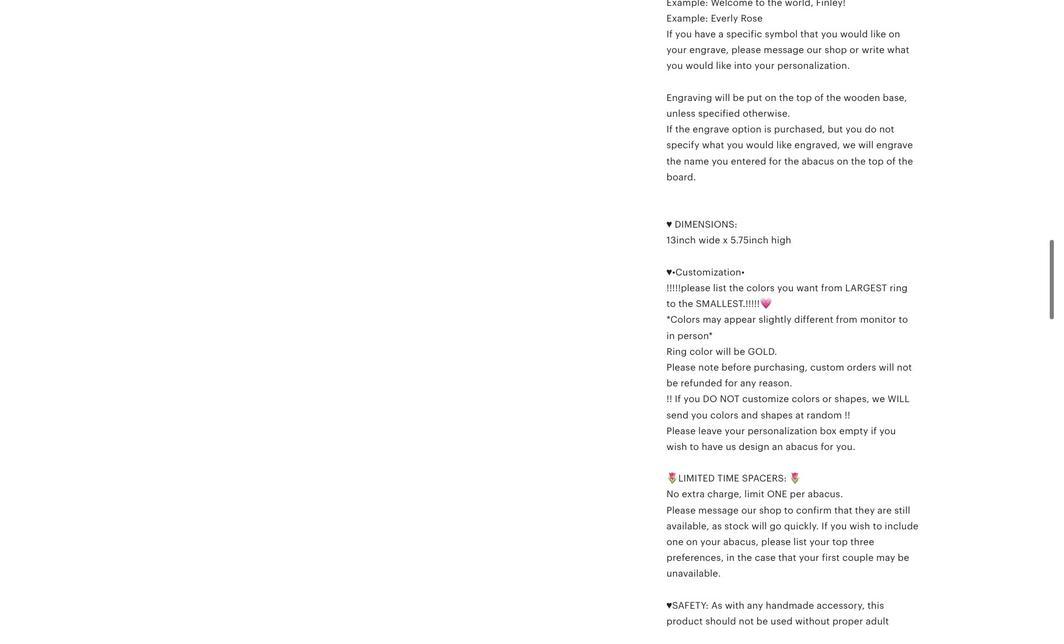Task type: locate. For each thing, give the bounding box(es) containing it.
engrave down specified
[[693, 124, 730, 135]]

1 vertical spatial or
[[823, 394, 833, 405]]

0 horizontal spatial not
[[739, 616, 754, 628]]

1 please from the top
[[667, 362, 696, 373]]

0 vertical spatial our
[[807, 45, 823, 56]]

0 horizontal spatial may
[[703, 315, 722, 326]]

be left refunded
[[667, 378, 679, 389]]

1 vertical spatial not
[[898, 362, 913, 373]]

x
[[723, 235, 729, 246]]

1 horizontal spatial list
[[794, 537, 807, 548]]

for right entered
[[770, 156, 782, 167]]

shapes
[[761, 410, 793, 421]]

0 horizontal spatial our
[[742, 505, 757, 516]]

if up send
[[675, 394, 682, 405]]

0 vertical spatial would
[[841, 29, 869, 40]]

from right want
[[822, 283, 843, 294]]

we down but
[[843, 140, 856, 151]]

0 horizontal spatial wish
[[667, 442, 688, 453]]

!!
[[667, 394, 673, 405], [845, 410, 851, 421]]

♥ dimensions: 13inch wide x 5.75inch high
[[667, 219, 792, 246]]

1 vertical spatial we
[[873, 394, 886, 405]]

any down before on the bottom
[[741, 378, 757, 389]]

be down include
[[898, 553, 910, 564]]

2 vertical spatial like
[[777, 140, 793, 151]]

1 horizontal spatial wish
[[850, 521, 871, 532]]

0 vertical spatial what
[[888, 45, 910, 56]]

list inside '♥•customization• !!!!!please list the colors you want from largest ring to the smallest.!!!!!💗 *colors may appear slightly different from monitor to in person* ring color will be gold. please note before purchasing, custom orders will not be refunded for any reason. !! if you do not customize colors or shapes, we will send you colors and shapes at random !! please leave your personalization box empty if you wish to have us design an abacus for you.'
[[714, 283, 727, 294]]

if
[[667, 29, 673, 40], [667, 124, 673, 135], [675, 394, 682, 405], [822, 521, 828, 532]]

quickly.
[[785, 521, 820, 532]]

1 horizontal spatial would
[[747, 140, 774, 151]]

2 horizontal spatial colors
[[792, 394, 820, 405]]

please inside example: everly rose if you have a specific symbol that you would like on your engrave, please message our shop or write what you would like into your personalization.
[[732, 45, 762, 56]]

0 vertical spatial list
[[714, 283, 727, 294]]

1 vertical spatial may
[[877, 553, 896, 564]]

2 horizontal spatial that
[[835, 505, 853, 516]]

1 vertical spatial what
[[703, 140, 725, 151]]

in down the abacus,
[[727, 553, 735, 564]]

in inside '♥•customization• !!!!!please list the colors you want from largest ring to the smallest.!!!!!💗 *colors may appear slightly different from monitor to in person* ring color will be gold. please note before purchasing, custom orders will not be refunded for any reason. !! if you do not customize colors or shapes, we will send you colors and shapes at random !! please leave your personalization box empty if you wish to have us design an abacus for you.'
[[667, 330, 675, 342]]

abacus.
[[808, 489, 844, 500]]

wide
[[699, 235, 721, 246]]

or inside '♥•customization• !!!!!please list the colors you want from largest ring to the smallest.!!!!!💗 *colors may appear slightly different from monitor to in person* ring color will be gold. please note before purchasing, custom orders will not be refunded for any reason. !! if you do not customize colors or shapes, we will send you colors and shapes at random !! please leave your personalization box empty if you wish to have us design an abacus for you.'
[[823, 394, 833, 405]]

message up as
[[699, 505, 739, 516]]

🌷limited time spacers: 🌷 no extra charge, limit one per abacus. please message our shop to confirm that they are still available, as stock will go quickly. if you wish to include one on your abacus, please list your top three preferences, in the case that your first couple may be unavailable.
[[667, 473, 919, 580]]

colors
[[747, 283, 775, 294], [792, 394, 820, 405], [711, 410, 739, 421]]

list up smallest.!!!!!💗
[[714, 283, 727, 294]]

wish inside '🌷limited time spacers: 🌷 no extra charge, limit one per abacus. please message our shop to confirm that they are still available, as stock will go quickly. if you wish to include one on your abacus, please list your top three preferences, in the case that your first couple may be unavailable.'
[[850, 521, 871, 532]]

do
[[865, 124, 877, 135]]

for down box
[[821, 442, 834, 453]]

would down engrave,
[[686, 60, 714, 72]]

no
[[667, 489, 680, 500]]

top up first
[[833, 537, 848, 548]]

be inside '🌷limited time spacers: 🌷 no extra charge, limit one per abacus. please message our shop to confirm that they are still available, as stock will go quickly. if you wish to include one on your abacus, please list your top three preferences, in the case that your first couple may be unavailable.'
[[898, 553, 910, 564]]

1 vertical spatial engrave
[[877, 140, 914, 151]]

message
[[764, 45, 805, 56], [699, 505, 739, 516]]

0 vertical spatial wish
[[667, 442, 688, 453]]

top inside '🌷limited time spacers: 🌷 no extra charge, limit one per abacus. please message our shop to confirm that they are still available, as stock will go quickly. if you wish to include one on your abacus, please list your top three preferences, in the case that your first couple may be unavailable.'
[[833, 537, 848, 548]]

2 vertical spatial not
[[739, 616, 754, 628]]

1 vertical spatial any
[[748, 601, 764, 612]]

message down the symbol at the top right of page
[[764, 45, 805, 56]]

time
[[718, 473, 740, 485]]

that left the "they" on the right of page
[[835, 505, 853, 516]]

1 vertical spatial would
[[686, 60, 714, 72]]

0 horizontal spatial what
[[703, 140, 725, 151]]

to
[[667, 299, 676, 310], [899, 315, 909, 326], [690, 442, 700, 453], [785, 505, 794, 516], [873, 521, 883, 532]]

on inside '🌷limited time spacers: 🌷 no extra charge, limit one per abacus. please message our shop to confirm that they are still available, as stock will go quickly. if you wish to include one on your abacus, please list your top three preferences, in the case that your first couple may be unavailable.'
[[687, 537, 698, 548]]

color
[[690, 346, 714, 357]]

we left will
[[873, 394, 886, 405]]

1 horizontal spatial what
[[888, 45, 910, 56]]

1 vertical spatial wish
[[850, 521, 871, 532]]

1 horizontal spatial shop
[[825, 45, 848, 56]]

0 horizontal spatial message
[[699, 505, 739, 516]]

please down specific
[[732, 45, 762, 56]]

if inside '♥•customization• !!!!!please list the colors you want from largest ring to the smallest.!!!!!💗 *colors may appear slightly different from monitor to in person* ring color will be gold. please note before purchasing, custom orders will not be refunded for any reason. !! if you do not customize colors or shapes, we will send you colors and shapes at random !! please leave your personalization box empty if you wish to have us design an abacus for you.'
[[675, 394, 682, 405]]

be
[[733, 92, 745, 103], [734, 346, 746, 357], [667, 378, 679, 389], [898, 553, 910, 564], [757, 616, 769, 628]]

0 vertical spatial engrave
[[693, 124, 730, 135]]

symbol
[[765, 29, 798, 40]]

from
[[822, 283, 843, 294], [837, 315, 858, 326]]

your
[[667, 45, 687, 56], [755, 60, 775, 72], [725, 426, 746, 437], [701, 537, 721, 548], [810, 537, 830, 548], [800, 553, 820, 564]]

0 vertical spatial shop
[[825, 45, 848, 56]]

2 vertical spatial colors
[[711, 410, 739, 421]]

1 horizontal spatial message
[[764, 45, 805, 56]]

1 horizontal spatial may
[[877, 553, 896, 564]]

0 horizontal spatial shop
[[760, 505, 782, 516]]

gold.
[[748, 346, 778, 357]]

will left the go
[[752, 521, 768, 532]]

one
[[667, 537, 684, 548]]

personalization.
[[778, 60, 851, 72]]

2 vertical spatial top
[[833, 537, 848, 548]]

from left monitor
[[837, 315, 858, 326]]

1 horizontal spatial in
[[727, 553, 735, 564]]

1 horizontal spatial for
[[770, 156, 782, 167]]

will down do
[[859, 140, 874, 151]]

1 vertical spatial shop
[[760, 505, 782, 516]]

high
[[772, 235, 792, 246]]

0 vertical spatial we
[[843, 140, 856, 151]]

1 vertical spatial in
[[727, 553, 735, 564]]

note
[[699, 362, 720, 373]]

1 vertical spatial abacus
[[786, 442, 819, 453]]

the inside '🌷limited time spacers: 🌷 no extra charge, limit one per abacus. please message our shop to confirm that they are still available, as stock will go quickly. if you wish to include one on your abacus, please list your top three preferences, in the case that your first couple may be unavailable.'
[[738, 553, 753, 564]]

extra
[[682, 489, 705, 500]]

leave
[[699, 426, 723, 437]]

abacus right "an"
[[786, 442, 819, 453]]

any right with
[[748, 601, 764, 612]]

engrave down do
[[877, 140, 914, 151]]

0 vertical spatial in
[[667, 330, 675, 342]]

2 vertical spatial please
[[667, 505, 696, 516]]

shop inside '🌷limited time spacers: 🌷 no extra charge, limit one per abacus. please message our shop to confirm that they are still available, as stock will go quickly. if you wish to include one on your abacus, please list your top three preferences, in the case that your first couple may be unavailable.'
[[760, 505, 782, 516]]

colors up smallest.!!!!!💗
[[747, 283, 775, 294]]

be left put in the right of the page
[[733, 92, 745, 103]]

0 vertical spatial please
[[667, 362, 696, 373]]

2 horizontal spatial for
[[821, 442, 834, 453]]

0 horizontal spatial in
[[667, 330, 675, 342]]

2 horizontal spatial would
[[841, 29, 869, 40]]

please
[[732, 45, 762, 56], [762, 537, 792, 548]]

wish down send
[[667, 442, 688, 453]]

0 vertical spatial for
[[770, 156, 782, 167]]

or up random
[[823, 394, 833, 405]]

in
[[667, 330, 675, 342], [727, 553, 735, 564]]

0 horizontal spatial or
[[823, 394, 833, 405]]

would inside engraving will be put on the top of the wooden base, unless specified otherwise. if the engrave option is purchased, but you do not specify what you would like engraved, we will engrave the name you entered for the abacus on the top of the board.
[[747, 140, 774, 151]]

2 please from the top
[[667, 426, 696, 437]]

if down unless
[[667, 124, 673, 135]]

not
[[880, 124, 895, 135], [898, 362, 913, 373], [739, 616, 754, 628]]

have left a
[[695, 29, 716, 40]]

♥safety:
[[667, 601, 709, 612]]

0 vertical spatial from
[[822, 283, 843, 294]]

have inside '♥•customization• !!!!!please list the colors you want from largest ring to the smallest.!!!!!💗 *colors may appear slightly different from monitor to in person* ring color will be gold. please note before purchasing, custom orders will not be refunded for any reason. !! if you do not customize colors or shapes, we will send you colors and shapes at random !! please leave your personalization box empty if you wish to have us design an abacus for you.'
[[702, 442, 724, 453]]

for inside engraving will be put on the top of the wooden base, unless specified otherwise. if the engrave option is purchased, but you do not specify what you would like engraved, we will engrave the name you entered for the abacus on the top of the board.
[[770, 156, 782, 167]]

be left the used
[[757, 616, 769, 628]]

to down leave
[[690, 442, 700, 453]]

like left into on the right of the page
[[717, 60, 732, 72]]

what right write
[[888, 45, 910, 56]]

2 horizontal spatial not
[[898, 362, 913, 373]]

please up available,
[[667, 505, 696, 516]]

to down are
[[873, 521, 883, 532]]

engraving will be put on the top of the wooden base, unless specified otherwise. if the engrave option is purchased, but you do not specify what you would like engraved, we will engrave the name you entered for the abacus on the top of the board.
[[667, 92, 914, 183]]

confirm
[[797, 505, 832, 516]]

want
[[797, 283, 819, 294]]

couple
[[843, 553, 874, 564]]

have down leave
[[702, 442, 724, 453]]

shop up personalization.
[[825, 45, 848, 56]]

that right case
[[779, 553, 797, 564]]

colors up at
[[792, 394, 820, 405]]

0 horizontal spatial list
[[714, 283, 727, 294]]

you
[[676, 29, 692, 40], [822, 29, 838, 40], [667, 60, 684, 72], [846, 124, 863, 135], [727, 140, 744, 151], [712, 156, 729, 167], [778, 283, 794, 294], [684, 394, 701, 405], [692, 410, 708, 421], [880, 426, 897, 437], [831, 521, 848, 532]]

include
[[885, 521, 919, 532]]

not right do
[[880, 124, 895, 135]]

message inside '🌷limited time spacers: 🌷 no extra charge, limit one per abacus. please message our shop to confirm that they are still available, as stock will go quickly. if you wish to include one on your abacus, please list your top three preferences, in the case that your first couple may be unavailable.'
[[699, 505, 739, 516]]

or inside example: everly rose if you have a specific symbol that you would like on your engrave, please message our shop or write what you would like into your personalization.
[[850, 45, 860, 56]]

or left write
[[850, 45, 860, 56]]

proper
[[833, 616, 864, 628]]

of
[[815, 92, 824, 103], [887, 156, 896, 167]]

your up us
[[725, 426, 746, 437]]

0 vertical spatial top
[[797, 92, 812, 103]]

please down ring
[[667, 362, 696, 373]]

wish up three
[[850, 521, 871, 532]]

top up purchased,
[[797, 92, 812, 103]]

available,
[[667, 521, 710, 532]]

not inside the ♥safety: as with any handmade accessory, this product should not be used without proper adul
[[739, 616, 754, 628]]

if inside example: everly rose if you have a specific symbol that you would like on your engrave, please message our shop or write what you would like into your personalization.
[[667, 29, 673, 40]]

that
[[801, 29, 819, 40], [835, 505, 853, 516], [779, 553, 797, 564]]

that inside example: everly rose if you have a specific symbol that you would like on your engrave, please message our shop or write what you would like into your personalization.
[[801, 29, 819, 40]]

0 horizontal spatial of
[[815, 92, 824, 103]]

what up the name at the right top of the page
[[703, 140, 725, 151]]

our
[[807, 45, 823, 56], [742, 505, 757, 516]]

1 vertical spatial !!
[[845, 410, 851, 421]]

that right the symbol at the top right of page
[[801, 29, 819, 40]]

if down example:
[[667, 29, 673, 40]]

0 horizontal spatial would
[[686, 60, 714, 72]]

not down with
[[739, 616, 754, 628]]

customize
[[743, 394, 790, 405]]

box
[[821, 426, 837, 437]]

1 vertical spatial message
[[699, 505, 739, 516]]

0 vertical spatial that
[[801, 29, 819, 40]]

!! up send
[[667, 394, 673, 405]]

1 vertical spatial for
[[725, 378, 738, 389]]

colors down not
[[711, 410, 739, 421]]

like down purchased,
[[777, 140, 793, 151]]

is
[[765, 124, 772, 135]]

1 horizontal spatial colors
[[747, 283, 775, 294]]

2 vertical spatial would
[[747, 140, 774, 151]]

abacus down engraved,
[[802, 156, 835, 167]]

1 vertical spatial our
[[742, 505, 757, 516]]

1 horizontal spatial top
[[833, 537, 848, 548]]

1 vertical spatial that
[[835, 505, 853, 516]]

0 horizontal spatial engrave
[[693, 124, 730, 135]]

will
[[715, 92, 731, 103], [859, 140, 874, 151], [716, 346, 732, 357], [880, 362, 895, 373], [752, 521, 768, 532]]

1 horizontal spatial like
[[777, 140, 793, 151]]

3 please from the top
[[667, 505, 696, 516]]

1 horizontal spatial that
[[801, 29, 819, 40]]

1 horizontal spatial of
[[887, 156, 896, 167]]

1 vertical spatial of
[[887, 156, 896, 167]]

1 vertical spatial have
[[702, 442, 724, 453]]

may right couple
[[877, 553, 896, 564]]

shop inside example: everly rose if you have a specific symbol that you would like on your engrave, please message our shop or write what you would like into your personalization.
[[825, 45, 848, 56]]

we inside engraving will be put on the top of the wooden base, unless specified otherwise. if the engrave option is purchased, but you do not specify what you would like engraved, we will engrave the name you entered for the abacus on the top of the board.
[[843, 140, 856, 151]]

0 vertical spatial colors
[[747, 283, 775, 294]]

engraving
[[667, 92, 713, 103]]

purchased,
[[775, 124, 826, 135]]

list
[[714, 283, 727, 294], [794, 537, 807, 548]]

2 vertical spatial that
[[779, 553, 797, 564]]

0 horizontal spatial !!
[[667, 394, 673, 405]]

like up write
[[871, 29, 887, 40]]

the
[[780, 92, 794, 103], [827, 92, 842, 103], [676, 124, 691, 135], [667, 156, 682, 167], [785, 156, 800, 167], [852, 156, 866, 167], [899, 156, 914, 167], [730, 283, 744, 294], [679, 299, 694, 310], [738, 553, 753, 564]]

0 horizontal spatial we
[[843, 140, 856, 151]]

please down send
[[667, 426, 696, 437]]

if inside engraving will be put on the top of the wooden base, unless specified otherwise. if the engrave option is purchased, but you do not specify what you would like engraved, we will engrave the name you entered for the abacus on the top of the board.
[[667, 124, 673, 135]]

0 horizontal spatial like
[[717, 60, 732, 72]]

0 vertical spatial please
[[732, 45, 762, 56]]

♥•customization•
[[667, 267, 745, 278]]

0 vertical spatial message
[[764, 45, 805, 56]]

ring
[[667, 346, 688, 357]]

if
[[871, 426, 878, 437]]

🌷
[[790, 473, 802, 485]]

in up ring
[[667, 330, 675, 342]]

specify
[[667, 140, 700, 151]]

three
[[851, 537, 875, 548]]

design
[[739, 442, 770, 453]]

1 vertical spatial colors
[[792, 394, 820, 405]]

custom
[[811, 362, 845, 373]]

0 vertical spatial any
[[741, 378, 757, 389]]

used
[[771, 616, 793, 628]]

we
[[843, 140, 856, 151], [873, 394, 886, 405]]

0 vertical spatial have
[[695, 29, 716, 40]]

1 vertical spatial like
[[717, 60, 732, 72]]

please down the go
[[762, 537, 792, 548]]

our down limit
[[742, 505, 757, 516]]

1 horizontal spatial we
[[873, 394, 886, 405]]

what inside example: everly rose if you have a specific symbol that you would like on your engrave, please message our shop or write what you would like into your personalization.
[[888, 45, 910, 56]]

not up will
[[898, 362, 913, 373]]

0 vertical spatial like
[[871, 29, 887, 40]]

would down is
[[747, 140, 774, 151]]

may up person*
[[703, 315, 722, 326]]

0 horizontal spatial top
[[797, 92, 812, 103]]

top down do
[[869, 156, 884, 167]]

wish
[[667, 442, 688, 453], [850, 521, 871, 532]]

0 vertical spatial or
[[850, 45, 860, 56]]

may inside '♥•customization• !!!!!please list the colors you want from largest ring to the smallest.!!!!!💗 *colors may appear slightly different from monitor to in person* ring color will be gold. please note before purchasing, custom orders will not be refunded for any reason. !! if you do not customize colors or shapes, we will send you colors and shapes at random !! please leave your personalization box empty if you wish to have us design an abacus for you.'
[[703, 315, 722, 326]]

engrave
[[693, 124, 730, 135], [877, 140, 914, 151]]

your down as
[[701, 537, 721, 548]]

shop up the go
[[760, 505, 782, 516]]

if down confirm
[[822, 521, 828, 532]]

would up write
[[841, 29, 869, 40]]

1 vertical spatial please
[[762, 537, 792, 548]]

or
[[850, 45, 860, 56], [823, 394, 833, 405]]

!! down shapes,
[[845, 410, 851, 421]]

product
[[667, 616, 703, 628]]

1 vertical spatial please
[[667, 426, 696, 437]]

1 horizontal spatial !!
[[845, 410, 851, 421]]

at
[[796, 410, 805, 421]]

1 vertical spatial top
[[869, 156, 884, 167]]

1 horizontal spatial not
[[880, 124, 895, 135]]

spacers:
[[743, 473, 787, 485]]

our up personalization.
[[807, 45, 823, 56]]

on inside example: everly rose if you have a specific symbol that you would like on your engrave, please message our shop or write what you would like into your personalization.
[[889, 29, 901, 40]]

0 vertical spatial of
[[815, 92, 824, 103]]

board.
[[667, 172, 697, 183]]

for up not
[[725, 378, 738, 389]]

write
[[862, 45, 885, 56]]

list down quickly.
[[794, 537, 807, 548]]



Task type: describe. For each thing, give the bounding box(es) containing it.
0 vertical spatial !!
[[667, 394, 673, 405]]

will up specified
[[715, 92, 731, 103]]

2 vertical spatial for
[[821, 442, 834, 453]]

example:
[[667, 13, 709, 24]]

into
[[735, 60, 752, 72]]

list inside '🌷limited time spacers: 🌷 no extra charge, limit one per abacus. please message our shop to confirm that they are still available, as stock will go quickly. if you wish to include one on your abacus, please list your top three preferences, in the case that your first couple may be unavailable.'
[[794, 537, 807, 548]]

go
[[770, 521, 782, 532]]

put
[[747, 92, 763, 103]]

purchasing,
[[754, 362, 808, 373]]

to down per
[[785, 505, 794, 516]]

in inside '🌷limited time spacers: 🌷 no extra charge, limit one per abacus. please message our shop to confirm that they are still available, as stock will go quickly. if you wish to include one on your abacus, please list your top three preferences, in the case that your first couple may be unavailable.'
[[727, 553, 735, 564]]

not inside engraving will be put on the top of the wooden base, unless specified otherwise. if the engrave option is purchased, but you do not specify what you would like engraved, we will engrave the name you entered for the abacus on the top of the board.
[[880, 124, 895, 135]]

please inside '🌷limited time spacers: 🌷 no extra charge, limit one per abacus. please message our shop to confirm that they are still available, as stock will go quickly. if you wish to include one on your abacus, please list your top three preferences, in the case that your first couple may be unavailable.'
[[667, 505, 696, 516]]

will up before on the bottom
[[716, 346, 732, 357]]

13inch
[[667, 235, 696, 246]]

send
[[667, 410, 689, 421]]

1 horizontal spatial engrave
[[877, 140, 914, 151]]

what inside engraving will be put on the top of the wooden base, unless specified otherwise. if the engrave option is purchased, but you do not specify what you would like engraved, we will engrave the name you entered for the abacus on the top of the board.
[[703, 140, 725, 151]]

refunded
[[681, 378, 723, 389]]

be inside engraving will be put on the top of the wooden base, unless specified otherwise. if the engrave option is purchased, but you do not specify what you would like engraved, we will engrave the name you entered for the abacus on the top of the board.
[[733, 92, 745, 103]]

our inside example: everly rose if you have a specific symbol that you would like on your engrave, please message our shop or write what you would like into your personalization.
[[807, 45, 823, 56]]

this
[[868, 601, 885, 612]]

not inside '♥•customization• !!!!!please list the colors you want from largest ring to the smallest.!!!!!💗 *colors may appear slightly different from monitor to in person* ring color will be gold. please note before purchasing, custom orders will not be refunded for any reason. !! if you do not customize colors or shapes, we will send you colors and shapes at random !! please leave your personalization box empty if you wish to have us design an abacus for you.'
[[898, 362, 913, 373]]

will
[[888, 394, 910, 405]]

engraved,
[[795, 140, 841, 151]]

you.
[[837, 442, 856, 453]]

wish inside '♥•customization• !!!!!please list the colors you want from largest ring to the smallest.!!!!!💗 *colors may appear slightly different from monitor to in person* ring color will be gold. please note before purchasing, custom orders will not be refunded for any reason. !! if you do not customize colors or shapes, we will send you colors and shapes at random !! please leave your personalization box empty if you wish to have us design an abacus for you.'
[[667, 442, 688, 453]]

1 vertical spatial from
[[837, 315, 858, 326]]

everly
[[711, 13, 739, 24]]

person*
[[678, 330, 713, 342]]

base,
[[884, 92, 908, 103]]

handmade
[[766, 601, 815, 612]]

0 horizontal spatial that
[[779, 553, 797, 564]]

your left first
[[800, 553, 820, 564]]

different
[[795, 315, 834, 326]]

will right orders on the bottom right
[[880, 362, 895, 373]]

any inside '♥•customization• !!!!!please list the colors you want from largest ring to the smallest.!!!!!💗 *colors may appear slightly different from monitor to in person* ring color will be gold. please note before purchasing, custom orders will not be refunded for any reason. !! if you do not customize colors or shapes, we will send you colors and shapes at random !! please leave your personalization box empty if you wish to have us design an abacus for you.'
[[741, 378, 757, 389]]

name
[[684, 156, 710, 167]]

your inside '♥•customization• !!!!!please list the colors you want from largest ring to the smallest.!!!!!💗 *colors may appear slightly different from monitor to in person* ring color will be gold. please note before purchasing, custom orders will not be refunded for any reason. !! if you do not customize colors or shapes, we will send you colors and shapes at random !! please leave your personalization box empty if you wish to have us design an abacus for you.'
[[725, 426, 746, 437]]

without
[[796, 616, 830, 628]]

♥safety: as with any handmade accessory, this product should not be used without proper adul
[[667, 601, 919, 629]]

abacus,
[[724, 537, 759, 548]]

monitor
[[861, 315, 897, 326]]

we inside '♥•customization• !!!!!please list the colors you want from largest ring to the smallest.!!!!!💗 *colors may appear slightly different from monitor to in person* ring color will be gold. please note before purchasing, custom orders will not be refunded for any reason. !! if you do not customize colors or shapes, we will send you colors and shapes at random !! please leave your personalization box empty if you wish to have us design an abacus for you.'
[[873, 394, 886, 405]]

limit
[[745, 489, 765, 500]]

🌷limited
[[667, 473, 715, 485]]

2 horizontal spatial like
[[871, 29, 887, 40]]

specified
[[699, 108, 741, 119]]

appear
[[725, 315, 757, 326]]

us
[[726, 442, 737, 453]]

a
[[719, 29, 724, 40]]

do
[[703, 394, 718, 405]]

per
[[790, 489, 806, 500]]

your left engrave,
[[667, 45, 687, 56]]

0 horizontal spatial for
[[725, 378, 738, 389]]

empty
[[840, 426, 869, 437]]

largest
[[846, 283, 888, 294]]

!!!!!please
[[667, 283, 711, 294]]

message inside example: everly rose if you have a specific symbol that you would like on your engrave, please message our shop or write what you would like into your personalization.
[[764, 45, 805, 56]]

still
[[895, 505, 911, 516]]

an
[[773, 442, 784, 453]]

may inside '🌷limited time spacers: 🌷 no extra charge, limit one per abacus. please message our shop to confirm that they are still available, as stock will go quickly. if you wish to include one on your abacus, please list your top three preferences, in the case that your first couple may be unavailable.'
[[877, 553, 896, 564]]

rose
[[741, 13, 763, 24]]

please inside '🌷limited time spacers: 🌷 no extra charge, limit one per abacus. please message our shop to confirm that they are still available, as stock will go quickly. if you wish to include one on your abacus, please list your top three preferences, in the case that your first couple may be unavailable.'
[[762, 537, 792, 548]]

abacus inside '♥•customization• !!!!!please list the colors you want from largest ring to the smallest.!!!!!💗 *colors may appear slightly different from monitor to in person* ring color will be gold. please note before purchasing, custom orders will not be refunded for any reason. !! if you do not customize colors or shapes, we will send you colors and shapes at random !! please leave your personalization box empty if you wish to have us design an abacus for you.'
[[786, 442, 819, 453]]

ring
[[890, 283, 908, 294]]

with
[[726, 601, 745, 612]]

accessory,
[[817, 601, 866, 612]]

will inside '🌷limited time spacers: 🌷 no extra charge, limit one per abacus. please message our shop to confirm that they are still available, as stock will go quickly. if you wish to include one on your abacus, please list your top three preferences, in the case that your first couple may be unavailable.'
[[752, 521, 768, 532]]

to right monitor
[[899, 315, 909, 326]]

first
[[822, 553, 840, 564]]

have inside example: everly rose if you have a specific symbol that you would like on your engrave, please message our shop or write what you would like into your personalization.
[[695, 29, 716, 40]]

any inside the ♥safety: as with any handmade accessory, this product should not be used without proper adul
[[748, 601, 764, 612]]

example: everly rose if you have a specific symbol that you would like on your engrave, please message our shop or write what you would like into your personalization.
[[667, 13, 910, 72]]

unless
[[667, 108, 696, 119]]

be up before on the bottom
[[734, 346, 746, 357]]

as
[[712, 601, 723, 612]]

dimensions:
[[675, 219, 738, 230]]

option
[[733, 124, 762, 135]]

you inside '🌷limited time spacers: 🌷 no extra charge, limit one per abacus. please message our shop to confirm that they are still available, as stock will go quickly. if you wish to include one on your abacus, please list your top three preferences, in the case that your first couple may be unavailable.'
[[831, 521, 848, 532]]

are
[[878, 505, 892, 516]]

our inside '🌷limited time spacers: 🌷 no extra charge, limit one per abacus. please message our shop to confirm that they are still available, as stock will go quickly. if you wish to include one on your abacus, please list your top three preferences, in the case that your first couple may be unavailable.'
[[742, 505, 757, 516]]

one
[[768, 489, 788, 500]]

if inside '🌷limited time spacers: 🌷 no extra charge, limit one per abacus. please message our shop to confirm that they are still available, as stock will go quickly. if you wish to include one on your abacus, please list your top three preferences, in the case that your first couple may be unavailable.'
[[822, 521, 828, 532]]

they
[[856, 505, 876, 516]]

2 horizontal spatial top
[[869, 156, 884, 167]]

entered
[[731, 156, 767, 167]]

like inside engraving will be put on the top of the wooden base, unless specified otherwise. if the engrave option is purchased, but you do not specify what you would like engraved, we will engrave the name you entered for the abacus on the top of the board.
[[777, 140, 793, 151]]

to up *colors
[[667, 299, 676, 310]]

specific
[[727, 29, 763, 40]]

engrave,
[[690, 45, 729, 56]]

abacus inside engraving will be put on the top of the wooden base, unless specified otherwise. if the engrave option is purchased, but you do not specify what you would like engraved, we will engrave the name you entered for the abacus on the top of the board.
[[802, 156, 835, 167]]

your right into on the right of the page
[[755, 60, 775, 72]]

should
[[706, 616, 737, 628]]

5.75inch
[[731, 235, 769, 246]]

preferences,
[[667, 553, 724, 564]]

case
[[755, 553, 776, 564]]

smallest.!!!!!💗
[[696, 299, 772, 310]]

reason.
[[759, 378, 793, 389]]

charge,
[[708, 489, 742, 500]]

unavailable.
[[667, 569, 721, 580]]

wooden
[[844, 92, 881, 103]]

♥
[[667, 219, 673, 230]]

♥•customization• !!!!!please list the colors you want from largest ring to the smallest.!!!!!💗 *colors may appear slightly different from monitor to in person* ring color will be gold. please note before purchasing, custom orders will not be refunded for any reason. !! if you do not customize colors or shapes, we will send you colors and shapes at random !! please leave your personalization box empty if you wish to have us design an abacus for you.
[[667, 267, 913, 453]]

personalization
[[748, 426, 818, 437]]

shapes,
[[835, 394, 870, 405]]

0 horizontal spatial colors
[[711, 410, 739, 421]]

*colors
[[667, 315, 701, 326]]

as
[[712, 521, 722, 532]]

be inside the ♥safety: as with any handmade accessory, this product should not be used without proper adul
[[757, 616, 769, 628]]

your up first
[[810, 537, 830, 548]]



Task type: vqa. For each thing, say whether or not it's contained in the screenshot.
"60" at the top
no



